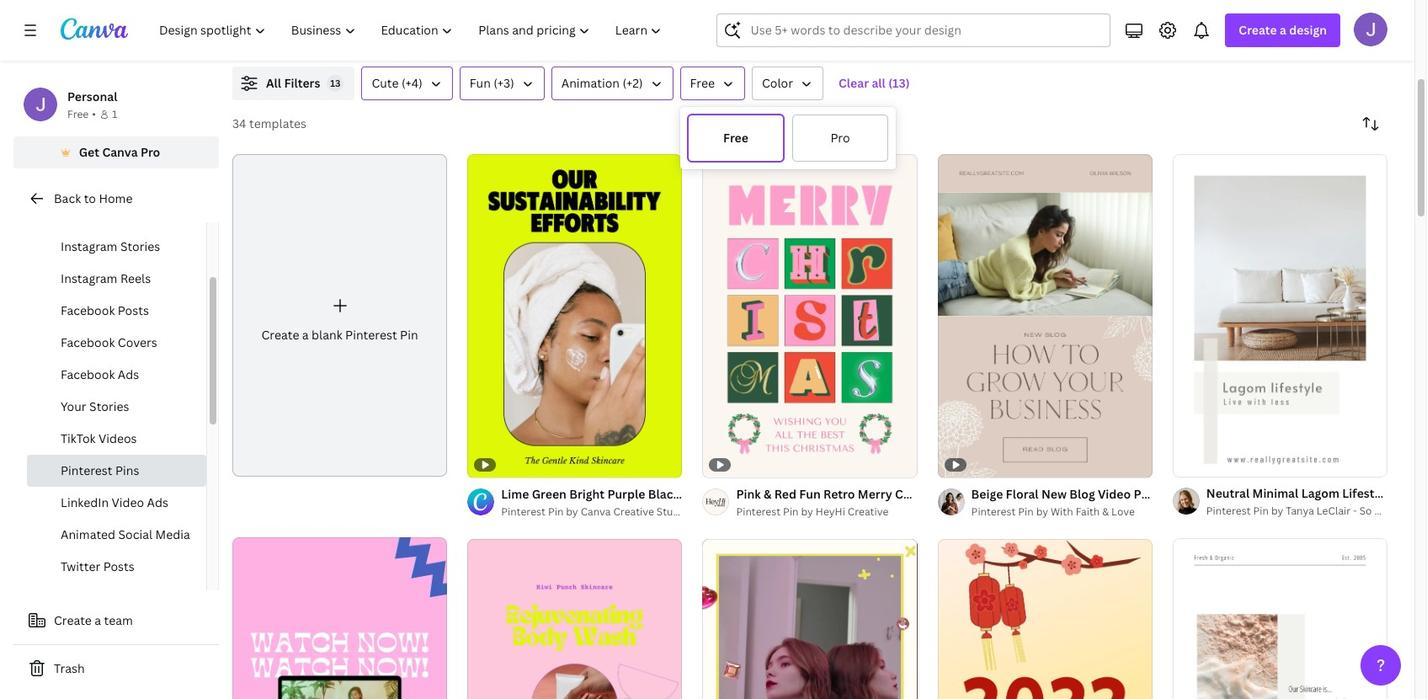 Task type: describe. For each thing, give the bounding box(es) containing it.
& inside pink & red fun retro merry christmas animated pinterest pin pinterest pin by heyhi creative
[[764, 486, 772, 502]]

a for team
[[95, 612, 101, 628]]

minimal
[[1253, 485, 1299, 501]]

clear all (13)
[[839, 75, 910, 91]]

color button
[[752, 67, 824, 100]]

your stories link
[[27, 391, 206, 423]]

a for design
[[1281, 22, 1287, 38]]

pinterest pins
[[61, 463, 139, 479]]

create a team
[[54, 612, 133, 628]]

facebook for facebook ads
[[61, 366, 115, 382]]

new
[[1042, 486, 1067, 502]]

fun inside fun (+3) "button"
[[470, 75, 491, 91]]

christmas
[[896, 486, 954, 502]]

create for create a design
[[1240, 22, 1278, 38]]

animation (+2) button
[[552, 67, 674, 100]]

clear all (13) button
[[831, 67, 919, 100]]

instagram reels
[[61, 270, 151, 286]]

stories for instagram stories
[[120, 238, 160, 254]]

animation (+2)
[[562, 75, 643, 91]]

create a blank pinterest pin link
[[233, 154, 448, 477]]

-
[[1354, 504, 1358, 518]]

instagram for instagram posts
[[61, 206, 117, 222]]

Sort by button
[[1355, 107, 1388, 141]]

facebook posts
[[61, 302, 149, 318]]

videos
[[99, 430, 137, 447]]

blog
[[1070, 486, 1096, 502]]

(13)
[[889, 75, 910, 91]]

cute (+4) button
[[362, 67, 453, 100]]

pinterest pin by heyhi creative link
[[737, 504, 918, 520]]

pinterest pin by tanya leclair - so swell studi link
[[1207, 503, 1428, 520]]

animated inside animated social media link
[[61, 527, 115, 543]]

facebook covers link
[[27, 327, 206, 359]]

linkedin
[[61, 495, 109, 511]]

instagram for instagram reels
[[61, 270, 117, 286]]

pink & red fun retro merry christmas animated pinterest pin pinterest pin by heyhi creative
[[737, 486, 1089, 519]]

studio
[[657, 504, 689, 519]]

social
[[118, 527, 153, 543]]

faith
[[1076, 504, 1100, 519]]

1 vertical spatial free button
[[687, 114, 785, 163]]

pink
[[737, 486, 761, 502]]

posts for twitter posts
[[103, 559, 135, 575]]

to
[[84, 190, 96, 206]]

linkedin video ads link
[[27, 487, 206, 519]]

fun (+3) button
[[460, 67, 545, 100]]

beige
[[972, 486, 1004, 502]]

top level navigation element
[[148, 13, 677, 47]]

0 vertical spatial free button
[[680, 67, 746, 100]]

with
[[1051, 504, 1074, 519]]

floral
[[1006, 486, 1039, 502]]

pinterest pin by canva creative studio link
[[501, 504, 689, 520]]

filters
[[284, 75, 321, 91]]

back to home
[[54, 190, 133, 206]]

your
[[61, 398, 86, 414]]

instagram posts
[[61, 206, 152, 222]]

video for blog
[[1099, 486, 1132, 502]]

clear
[[839, 75, 869, 91]]

a for blank
[[302, 327, 309, 343]]

trash link
[[13, 652, 219, 686]]

1 creative from the left
[[614, 504, 655, 519]]

instagram stories
[[61, 238, 160, 254]]

personal
[[67, 88, 117, 104]]

tiktok
[[61, 430, 96, 447]]

facebook covers
[[61, 334, 157, 350]]

tanya
[[1287, 504, 1315, 518]]

pin inside pinterest pin by canva creative studio link
[[548, 504, 564, 519]]

by inside beige floral new blog video pinterest pin pinterest pin by with faith & love
[[1037, 504, 1049, 519]]

create a design
[[1240, 22, 1328, 38]]

create for create a team
[[54, 612, 92, 628]]

animation
[[562, 75, 620, 91]]

red
[[775, 486, 797, 502]]

merry
[[858, 486, 893, 502]]

cute (+4)
[[372, 75, 423, 91]]

fun (+3)
[[470, 75, 515, 91]]

pro button
[[792, 114, 890, 163]]

instagram posts link
[[27, 199, 206, 231]]

facebook ads link
[[27, 359, 206, 391]]

back to home link
[[13, 182, 219, 216]]

trash
[[54, 660, 85, 676]]

1 vertical spatial free
[[67, 107, 89, 121]]

facebook posts link
[[27, 295, 206, 327]]

swell
[[1375, 504, 1401, 518]]

team
[[104, 612, 133, 628]]

so
[[1360, 504, 1373, 518]]

posts for instagram posts
[[120, 206, 152, 222]]

(+3)
[[494, 75, 515, 91]]

1 horizontal spatial canva
[[581, 504, 611, 519]]

13 filter options selected element
[[327, 75, 344, 92]]

get canva pro
[[79, 144, 160, 160]]

get canva pro button
[[13, 136, 219, 168]]

covers
[[118, 334, 157, 350]]

pinterest pin by with faith & love link
[[972, 504, 1153, 520]]

creative inside pink & red fun retro merry christmas animated pinterest pin pinterest pin by heyhi creative
[[848, 504, 889, 519]]

get
[[79, 144, 99, 160]]

create a design button
[[1226, 13, 1341, 47]]

instagram stories link
[[27, 231, 206, 263]]

color
[[762, 75, 794, 91]]

stories for your stories
[[89, 398, 129, 414]]



Task type: vqa. For each thing, say whether or not it's contained in the screenshot.
the bottom posts
yes



Task type: locate. For each thing, give the bounding box(es) containing it.
1 horizontal spatial create
[[262, 327, 299, 343]]

0 horizontal spatial fun
[[470, 75, 491, 91]]

0 horizontal spatial &
[[764, 486, 772, 502]]

pinterest pin templates image
[[1029, 0, 1388, 46]]

creative down merry
[[848, 504, 889, 519]]

1 vertical spatial facebook
[[61, 334, 115, 350]]

pink & red fun retro merry christmas animated pinterest pin link
[[737, 485, 1089, 504]]

& left love
[[1103, 504, 1110, 519]]

a inside button
[[95, 612, 101, 628]]

animated social media link
[[27, 519, 206, 551]]

1 instagram from the top
[[61, 206, 117, 222]]

templates
[[249, 115, 307, 131]]

Search search field
[[751, 14, 1101, 46]]

free button left color
[[680, 67, 746, 100]]

create a team button
[[13, 604, 219, 638]]

3 facebook from the top
[[61, 366, 115, 382]]

0 vertical spatial free
[[690, 75, 715, 91]]

twitter posts
[[61, 559, 135, 575]]

fun right red
[[800, 486, 821, 502]]

video up studi
[[1395, 485, 1428, 501]]

facebook up your stories
[[61, 366, 115, 382]]

posts inside 'link'
[[120, 206, 152, 222]]

2 horizontal spatial free
[[724, 130, 749, 146]]

video for lifestyle
[[1395, 485, 1428, 501]]

1 horizontal spatial animated
[[957, 486, 1012, 502]]

pinterest pin by canva creative studio
[[501, 504, 689, 519]]

create for create a blank pinterest pin
[[262, 327, 299, 343]]

create left blank
[[262, 327, 299, 343]]

lagom
[[1302, 485, 1340, 501]]

2 vertical spatial facebook
[[61, 366, 115, 382]]

free button down color
[[687, 114, 785, 163]]

neutral
[[1207, 485, 1250, 501]]

neutral minimal lagom lifestyle video pinterest pin image
[[1173, 154, 1388, 477]]

None search field
[[717, 13, 1111, 47]]

(+4)
[[402, 75, 423, 91]]

pin inside neutral minimal lagom lifestyle video pinterest pin by tanya leclair - so swell studi
[[1254, 504, 1270, 518]]

ads inside facebook ads link
[[118, 366, 139, 382]]

canva left studio
[[581, 504, 611, 519]]

free •
[[67, 107, 96, 121]]

create a blank pinterest pin element
[[233, 154, 448, 477]]

video
[[1395, 485, 1428, 501], [1099, 486, 1132, 502], [112, 495, 144, 511]]

0 horizontal spatial create
[[54, 612, 92, 628]]

video inside beige floral new blog video pinterest pin pinterest pin by with faith & love
[[1099, 486, 1132, 502]]

pins
[[115, 463, 139, 479]]

ads up 'media'
[[147, 495, 168, 511]]

video inside linkedin video ads link
[[112, 495, 144, 511]]

beige floral new blog video pinterest pin pinterest pin by with faith & love
[[972, 486, 1208, 519]]

by inside neutral minimal lagom lifestyle video pinterest pin by tanya leclair - so swell studi
[[1272, 504, 1284, 518]]

create inside button
[[54, 612, 92, 628]]

a left team
[[95, 612, 101, 628]]

all filters
[[266, 75, 321, 91]]

1 horizontal spatial &
[[1103, 504, 1110, 519]]

1 horizontal spatial fun
[[800, 486, 821, 502]]

0 horizontal spatial pro
[[141, 144, 160, 160]]

instagram inside 'link'
[[61, 206, 117, 222]]

all
[[872, 75, 886, 91]]

back
[[54, 190, 81, 206]]

fun left (+3)
[[470, 75, 491, 91]]

posts for facebook posts
[[118, 302, 149, 318]]

ads inside linkedin video ads link
[[147, 495, 168, 511]]

2 horizontal spatial video
[[1395, 485, 1428, 501]]

leclair
[[1317, 504, 1352, 518]]

animated inside pink & red fun retro merry christmas animated pinterest pin pinterest pin by heyhi creative
[[957, 486, 1012, 502]]

free
[[690, 75, 715, 91], [67, 107, 89, 121], [724, 130, 749, 146]]

instagram
[[61, 206, 117, 222], [61, 238, 117, 254], [61, 270, 117, 286]]

pro
[[831, 130, 851, 146], [141, 144, 160, 160]]

posts down animated social media link
[[103, 559, 135, 575]]

create left 'design' at the right top
[[1240, 22, 1278, 38]]

reels
[[120, 270, 151, 286]]

facebook for facebook covers
[[61, 334, 115, 350]]

1 vertical spatial posts
[[118, 302, 149, 318]]

0 vertical spatial create
[[1240, 22, 1278, 38]]

a left 'design' at the right top
[[1281, 22, 1287, 38]]

facebook down the 'instagram reels' on the top of page
[[61, 302, 115, 318]]

stories up reels
[[120, 238, 160, 254]]

13
[[330, 77, 341, 89]]

& left red
[[764, 486, 772, 502]]

0 vertical spatial ads
[[118, 366, 139, 382]]

blank
[[312, 327, 343, 343]]

posts down reels
[[118, 302, 149, 318]]

2 facebook from the top
[[61, 334, 115, 350]]

canva right get
[[102, 144, 138, 160]]

2 vertical spatial free
[[724, 130, 749, 146]]

pro down clear
[[831, 130, 851, 146]]

2 vertical spatial posts
[[103, 559, 135, 575]]

2 vertical spatial create
[[54, 612, 92, 628]]

cute
[[372, 75, 399, 91]]

1 horizontal spatial creative
[[848, 504, 889, 519]]

0 horizontal spatial canva
[[102, 144, 138, 160]]

animated down linkedin
[[61, 527, 115, 543]]

video down pins
[[112, 495, 144, 511]]

2 creative from the left
[[848, 504, 889, 519]]

linkedin video ads
[[61, 495, 168, 511]]

twitter
[[61, 559, 100, 575]]

ads down covers
[[118, 366, 139, 382]]

posts up instagram stories link
[[120, 206, 152, 222]]

instagram reels link
[[27, 263, 206, 295]]

1 vertical spatial fun
[[800, 486, 821, 502]]

pin inside create a blank pinterest pin element
[[400, 327, 418, 343]]

0 vertical spatial posts
[[120, 206, 152, 222]]

1 vertical spatial ads
[[147, 495, 168, 511]]

video up love
[[1099, 486, 1132, 502]]

video inside neutral minimal lagom lifestyle video pinterest pin by tanya leclair - so swell studi
[[1395, 485, 1428, 501]]

2 horizontal spatial a
[[1281, 22, 1287, 38]]

1
[[112, 107, 117, 121]]

bold watch now laptop video mockup pinterest pin image
[[233, 537, 448, 699]]

by inside pink & red fun retro merry christmas animated pinterest pin pinterest pin by heyhi creative
[[802, 504, 814, 519]]

1 vertical spatial animated
[[61, 527, 115, 543]]

facebook for facebook posts
[[61, 302, 115, 318]]

all
[[266, 75, 281, 91]]

1 vertical spatial a
[[302, 327, 309, 343]]

0 horizontal spatial ads
[[118, 366, 139, 382]]

2 horizontal spatial create
[[1240, 22, 1278, 38]]

a left blank
[[302, 327, 309, 343]]

1 vertical spatial &
[[1103, 504, 1110, 519]]

1 vertical spatial instagram
[[61, 238, 117, 254]]

1 horizontal spatial free
[[690, 75, 715, 91]]

0 vertical spatial canva
[[102, 144, 138, 160]]

lifestyle
[[1343, 485, 1393, 501]]

0 vertical spatial stories
[[120, 238, 160, 254]]

1 horizontal spatial pro
[[831, 130, 851, 146]]

tiktok videos
[[61, 430, 137, 447]]

0 vertical spatial a
[[1281, 22, 1287, 38]]

•
[[92, 107, 96, 121]]

0 horizontal spatial animated
[[61, 527, 115, 543]]

home
[[99, 190, 133, 206]]

0 vertical spatial fun
[[470, 75, 491, 91]]

& inside beige floral new blog video pinterest pin pinterest pin by with faith & love
[[1103, 504, 1110, 519]]

0 vertical spatial instagram
[[61, 206, 117, 222]]

0 horizontal spatial free
[[67, 107, 89, 121]]

2 vertical spatial a
[[95, 612, 101, 628]]

0 vertical spatial &
[[764, 486, 772, 502]]

your stories
[[61, 398, 129, 414]]

creative left studio
[[614, 504, 655, 519]]

create
[[1240, 22, 1278, 38], [262, 327, 299, 343], [54, 612, 92, 628]]

pro up back to home link
[[141, 144, 160, 160]]

creative
[[614, 504, 655, 519], [848, 504, 889, 519]]

1 vertical spatial stories
[[89, 398, 129, 414]]

1 vertical spatial canva
[[581, 504, 611, 519]]

animated
[[957, 486, 1012, 502], [61, 527, 115, 543]]

facebook ads
[[61, 366, 139, 382]]

pinterest
[[345, 327, 397, 343], [61, 463, 113, 479], [1015, 486, 1068, 502], [1134, 486, 1187, 502], [1207, 504, 1252, 518], [501, 504, 546, 519], [737, 504, 781, 519], [972, 504, 1016, 519]]

instagram for instagram stories
[[61, 238, 117, 254]]

(+2)
[[623, 75, 643, 91]]

3 instagram from the top
[[61, 270, 117, 286]]

fun inside pink & red fun retro merry christmas animated pinterest pin pinterest pin by heyhi creative
[[800, 486, 821, 502]]

0 vertical spatial facebook
[[61, 302, 115, 318]]

34
[[233, 115, 246, 131]]

2 vertical spatial instagram
[[61, 270, 117, 286]]

stories down facebook ads link
[[89, 398, 129, 414]]

0 vertical spatial animated
[[957, 486, 1012, 502]]

neutral minimal lagom lifestyle video link
[[1207, 484, 1428, 503]]

tiktok videos link
[[27, 423, 206, 455]]

1 horizontal spatial a
[[302, 327, 309, 343]]

media
[[155, 527, 190, 543]]

create a blank pinterest pin
[[262, 327, 418, 343]]

1 horizontal spatial video
[[1099, 486, 1132, 502]]

studi
[[1404, 504, 1428, 518]]

1 horizontal spatial ads
[[147, 495, 168, 511]]

heyhi
[[816, 504, 846, 519]]

beige floral new blog video pinterest pin link
[[972, 485, 1208, 504]]

facebook
[[61, 302, 115, 318], [61, 334, 115, 350], [61, 366, 115, 382]]

2 instagram from the top
[[61, 238, 117, 254]]

pinterest inside neutral minimal lagom lifestyle video pinterest pin by tanya leclair - so swell studi
[[1207, 504, 1252, 518]]

0 horizontal spatial creative
[[614, 504, 655, 519]]

1 facebook from the top
[[61, 302, 115, 318]]

neutral minimal lagom lifestyle video pinterest pin by tanya leclair - so swell studi
[[1207, 485, 1428, 518]]

jacob simon image
[[1355, 13, 1388, 46]]

0 horizontal spatial video
[[112, 495, 144, 511]]

create inside 'dropdown button'
[[1240, 22, 1278, 38]]

retro
[[824, 486, 856, 502]]

love
[[1112, 504, 1135, 519]]

stories
[[120, 238, 160, 254], [89, 398, 129, 414]]

create left team
[[54, 612, 92, 628]]

animated right christmas
[[957, 486, 1012, 502]]

canva inside button
[[102, 144, 138, 160]]

pin
[[400, 327, 418, 343], [1070, 486, 1089, 502], [1190, 486, 1208, 502], [1254, 504, 1270, 518], [548, 504, 564, 519], [784, 504, 799, 519], [1019, 504, 1034, 519]]

facebook up facebook ads
[[61, 334, 115, 350]]

animated social media
[[61, 527, 190, 543]]

1 vertical spatial create
[[262, 327, 299, 343]]

design
[[1290, 22, 1328, 38]]

0 horizontal spatial a
[[95, 612, 101, 628]]

a inside 'dropdown button'
[[1281, 22, 1287, 38]]



